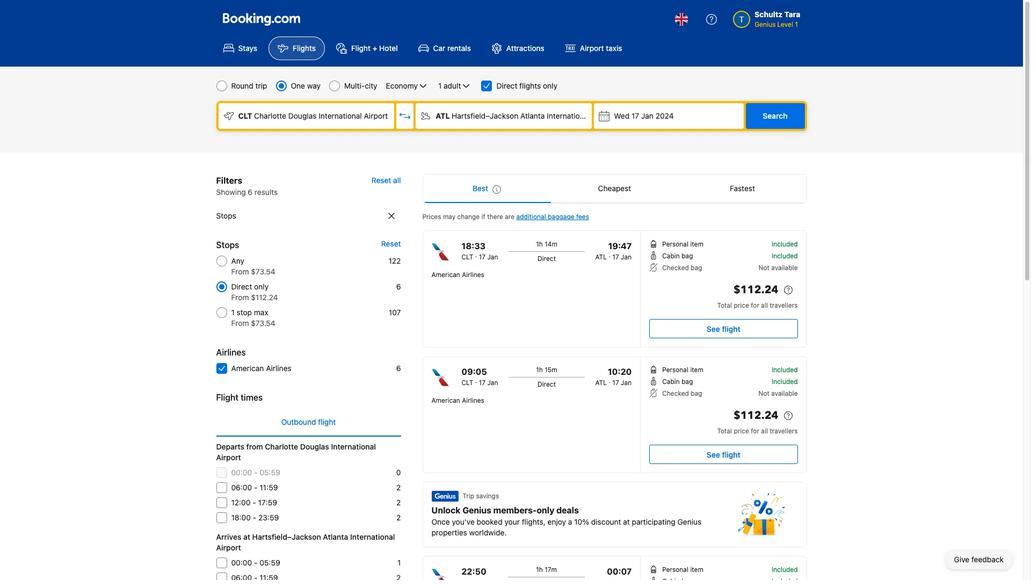 Task type: vqa. For each thing, say whether or not it's contained in the screenshot.
"Times"
yes



Task type: locate. For each thing, give the bounding box(es) containing it.
hartsfield–jackson inside arrives at hartsfield–jackson atlanta international airport
[[252, 533, 321, 542]]

unlock
[[432, 506, 461, 515]]

jan for 19:47
[[621, 253, 632, 261]]

from down stop
[[231, 319, 249, 328]]

for
[[752, 302, 760, 310], [752, 427, 760, 435]]

122
[[389, 256, 401, 266]]

1 see from the top
[[707, 324, 721, 334]]

0 vertical spatial only
[[543, 81, 558, 90]]

0 vertical spatial cabin
[[663, 252, 680, 260]]

05:59 down arrives at hartsfield–jackson atlanta international airport
[[260, 558, 281, 568]]

1 00:00 from the top
[[231, 468, 252, 477]]

flight
[[351, 44, 371, 53], [216, 393, 239, 403]]

2 vertical spatial flight
[[723, 450, 741, 459]]

- left 11:59
[[254, 483, 258, 492]]

international
[[319, 111, 362, 120], [547, 111, 591, 120], [331, 442, 376, 451], [350, 533, 395, 542]]

- right 18:00
[[253, 513, 256, 522]]

jan for 18:33
[[488, 253, 499, 261]]

genius image
[[432, 491, 459, 502], [432, 491, 459, 502], [738, 493, 786, 536]]

from
[[231, 267, 249, 276], [231, 293, 249, 302], [231, 319, 249, 328]]

1 for 1 stop max from $73.54
[[231, 308, 235, 317]]

1 horizontal spatial atlanta
[[521, 111, 545, 120]]

05:59 for charlotte
[[260, 468, 281, 477]]

best image
[[493, 185, 501, 194], [493, 185, 501, 194]]

1 price from the top
[[734, 302, 750, 310]]

2 not from the top
[[759, 390, 770, 398]]

participating
[[632, 518, 676, 527]]

0 vertical spatial genius
[[755, 20, 776, 28]]

1 item from the top
[[691, 240, 704, 248]]

travellers
[[770, 302, 798, 310], [770, 427, 798, 435]]

0 vertical spatial total price for all travellers
[[718, 302, 798, 310]]

1 total price for all travellers from the top
[[718, 302, 798, 310]]

1 not from the top
[[759, 264, 770, 272]]

2 see flight button from the top
[[650, 445, 798, 464]]

clt inside 18:33 clt . 17 jan
[[462, 253, 474, 261]]

jan for 10:20
[[621, 379, 632, 387]]

0 vertical spatial travellers
[[770, 302, 798, 310]]

2 checked bag from the top
[[663, 390, 703, 398]]

0 vertical spatial personal
[[663, 240, 689, 248]]

00:07
[[607, 567, 632, 577]]

$112.24 region for 10:20
[[650, 407, 798, 427]]

23:59
[[259, 513, 279, 522]]

00:00 - 05:59 down arrives
[[231, 558, 281, 568]]

2 00:00 from the top
[[231, 558, 252, 568]]

direct left flights
[[497, 81, 518, 90]]

1 vertical spatial cabin
[[663, 378, 680, 386]]

one way
[[291, 81, 321, 90]]

2 vertical spatial 1h
[[537, 566, 543, 574]]

1 vertical spatial hartsfield–jackson
[[252, 533, 321, 542]]

international inside arrives at hartsfield–jackson atlanta international airport
[[350, 533, 395, 542]]

1 vertical spatial genius
[[463, 506, 492, 515]]

17 down 18:33
[[479, 253, 486, 261]]

17 for 18:33
[[479, 253, 486, 261]]

0 vertical spatial 1h
[[536, 240, 543, 248]]

trip
[[463, 492, 475, 500]]

only up enjoy
[[537, 506, 555, 515]]

reset
[[372, 176, 391, 185], [382, 239, 401, 248]]

wed
[[614, 111, 630, 120]]

1h left the 15m
[[537, 366, 543, 374]]

1 not available from the top
[[759, 264, 798, 272]]

see
[[707, 324, 721, 334], [707, 450, 721, 459]]

airlines
[[462, 271, 485, 279], [216, 348, 246, 357], [266, 364, 292, 373], [462, 397, 485, 405]]

see flight for 19:47
[[707, 324, 741, 334]]

1 checked bag from the top
[[663, 264, 703, 272]]

available for 10:20
[[772, 390, 798, 398]]

1 vertical spatial douglas
[[300, 442, 329, 451]]

1 vertical spatial 6
[[397, 282, 401, 291]]

cabin bag for 10:20
[[663, 378, 694, 386]]

1 vertical spatial $112.24 region
[[650, 407, 798, 427]]

see flight
[[707, 324, 741, 334], [707, 450, 741, 459]]

1 vertical spatial see flight button
[[650, 445, 798, 464]]

reset inside button
[[372, 176, 391, 185]]

1 vertical spatial travellers
[[770, 427, 798, 435]]

1 cabin bag from the top
[[663, 252, 694, 260]]

0 vertical spatial all
[[394, 176, 401, 185]]

checked bag
[[663, 264, 703, 272], [663, 390, 703, 398]]

1 vertical spatial available
[[772, 390, 798, 398]]

city
[[365, 81, 378, 90]]

at right arrives
[[244, 533, 250, 542]]

1 vertical spatial total price for all travellers
[[718, 427, 798, 435]]

06:00 - 11:59
[[231, 483, 278, 492]]

1 2 from the top
[[397, 483, 401, 492]]

$73.54 down max
[[251, 319, 276, 328]]

charlotte right from
[[265, 442, 298, 451]]

. for 19:47
[[609, 251, 611, 259]]

- down 18:00 - 23:59
[[254, 558, 258, 568]]

10:20 atl . 17 jan
[[596, 367, 632, 387]]

airport inside arrives at hartsfield–jackson atlanta international airport
[[216, 543, 241, 553]]

0 horizontal spatial genius
[[463, 506, 492, 515]]

see flight button for 19:47
[[650, 319, 798, 339]]

05:59 up 11:59
[[260, 468, 281, 477]]

0 vertical spatial from
[[231, 267, 249, 276]]

from down the any
[[231, 267, 249, 276]]

$73.54 up direct only from $112.24
[[251, 267, 276, 276]]

1 see flight from the top
[[707, 324, 741, 334]]

0 vertical spatial 05:59
[[260, 468, 281, 477]]

1 adult
[[439, 81, 461, 90]]

0 vertical spatial see flight
[[707, 324, 741, 334]]

1 vertical spatial reset
[[382, 239, 401, 248]]

not for 19:47
[[759, 264, 770, 272]]

2 see flight from the top
[[707, 450, 741, 459]]

2 stops from the top
[[216, 240, 239, 250]]

2 horizontal spatial genius
[[755, 20, 776, 28]]

all for 10:20
[[762, 427, 769, 435]]

1 vertical spatial atl
[[596, 253, 607, 261]]

17 right wed
[[632, 111, 640, 120]]

genius down trip savings
[[463, 506, 492, 515]]

cabin bag
[[663, 252, 694, 260], [663, 378, 694, 386]]

1 $73.54 from the top
[[251, 267, 276, 276]]

2 $73.54 from the top
[[251, 319, 276, 328]]

1 horizontal spatial flight
[[351, 44, 371, 53]]

17 inside 10:20 atl . 17 jan
[[613, 379, 620, 387]]

1 $112.24 region from the top
[[650, 282, 798, 301]]

2 cabin bag from the top
[[663, 378, 694, 386]]

-
[[254, 468, 258, 477], [254, 483, 258, 492], [253, 498, 256, 507], [253, 513, 256, 522], [254, 558, 258, 568]]

0 vertical spatial for
[[752, 302, 760, 310]]

change
[[458, 213, 480, 221]]

17 down 19:47
[[613, 253, 620, 261]]

2 cabin from the top
[[663, 378, 680, 386]]

2 vertical spatial 6
[[397, 364, 401, 373]]

3 2 from the top
[[397, 513, 401, 522]]

2 price from the top
[[734, 427, 750, 435]]

1 vertical spatial 2
[[397, 498, 401, 507]]

0 vertical spatial 00:00 - 05:59
[[231, 468, 281, 477]]

tab list
[[423, 175, 807, 204]]

american for 18:33
[[432, 271, 460, 279]]

2 total from the top
[[718, 427, 733, 435]]

17 inside dropdown button
[[632, 111, 640, 120]]

2 vertical spatial personal item
[[663, 566, 704, 574]]

. for 09:05
[[476, 377, 477, 385]]

17 down 10:20 at the right
[[613, 379, 620, 387]]

reset for reset
[[382, 239, 401, 248]]

search button
[[746, 103, 805, 129]]

1 vertical spatial charlotte
[[265, 442, 298, 451]]

not available
[[759, 264, 798, 272], [759, 390, 798, 398]]

atlanta inside arrives at hartsfield–jackson atlanta international airport
[[323, 533, 348, 542]]

0 horizontal spatial flight
[[216, 393, 239, 403]]

1 inside 1 stop max from $73.54
[[231, 308, 235, 317]]

1 inside schultz tara genius level 1
[[796, 20, 799, 28]]

additional
[[517, 213, 547, 221]]

1 personal item from the top
[[663, 240, 704, 248]]

2 05:59 from the top
[[260, 558, 281, 568]]

feedback
[[972, 555, 1005, 564]]

stops down showing
[[216, 211, 236, 220]]

total price for all travellers for 10:20
[[718, 427, 798, 435]]

level
[[778, 20, 794, 28]]

2 not available from the top
[[759, 390, 798, 398]]

best
[[473, 184, 489, 193]]

genius right the participating
[[678, 518, 702, 527]]

round
[[231, 81, 254, 90]]

1 for 1
[[398, 558, 401, 568]]

2 for from the top
[[752, 427, 760, 435]]

bag
[[682, 252, 694, 260], [691, 264, 703, 272], [682, 378, 694, 386], [691, 390, 703, 398]]

genius inside schultz tara genius level 1
[[755, 20, 776, 28]]

flight inside outbound flight 'button'
[[318, 418, 336, 427]]

$112.24 region
[[650, 282, 798, 301], [650, 407, 798, 427]]

1 vertical spatial all
[[762, 302, 769, 310]]

00:00 - 05:59 for at
[[231, 558, 281, 568]]

2 1h from the top
[[537, 366, 543, 374]]

. for 10:20
[[609, 377, 611, 385]]

personal item for 19:47
[[663, 240, 704, 248]]

economy
[[386, 81, 418, 90]]

car rentals link
[[409, 37, 480, 60]]

1 vertical spatial not
[[759, 390, 770, 398]]

flight left '+'
[[351, 44, 371, 53]]

- left 17:59
[[253, 498, 256, 507]]

$73.54 inside 1 stop max from $73.54
[[251, 319, 276, 328]]

item for 10:20
[[691, 366, 704, 374]]

1 vertical spatial clt
[[462, 253, 474, 261]]

1 vertical spatial checked
[[663, 390, 690, 398]]

. inside 19:47 atl . 17 jan
[[609, 251, 611, 259]]

2 travellers from the top
[[770, 427, 798, 435]]

00:00 - 05:59 up 06:00 - 11:59
[[231, 468, 281, 477]]

1 see flight button from the top
[[650, 319, 798, 339]]

american airlines down 18:33 clt . 17 jan
[[432, 271, 485, 279]]

1 available from the top
[[772, 264, 798, 272]]

00:00 - 05:59 for from
[[231, 468, 281, 477]]

0 vertical spatial checked bag
[[663, 264, 703, 272]]

atl hartsfield–jackson atlanta international airport
[[436, 111, 617, 120]]

1 vertical spatial personal item
[[663, 366, 704, 374]]

stays link
[[214, 37, 267, 60]]

17 for 09:05
[[479, 379, 486, 387]]

2 personal from the top
[[663, 366, 689, 374]]

1 vertical spatial 00:00
[[231, 558, 252, 568]]

jan for 09:05
[[488, 379, 499, 387]]

only right flights
[[543, 81, 558, 90]]

worldwide.
[[470, 528, 507, 537]]

at right discount
[[624, 518, 630, 527]]

1 vertical spatial at
[[244, 533, 250, 542]]

1h 14m
[[536, 240, 558, 248]]

hartsfield–jackson down 1 adult dropdown button
[[452, 111, 519, 120]]

2 vertical spatial american
[[432, 397, 460, 405]]

1 vertical spatial flight
[[216, 393, 239, 403]]

0 vertical spatial stops
[[216, 211, 236, 220]]

1h left 14m
[[536, 240, 543, 248]]

2 vertical spatial genius
[[678, 518, 702, 527]]

1h left 17m
[[537, 566, 543, 574]]

17 for 10:20
[[613, 379, 620, 387]]

atl inside 19:47 atl . 17 jan
[[596, 253, 607, 261]]

1 vertical spatial see
[[707, 450, 721, 459]]

1 travellers from the top
[[770, 302, 798, 310]]

charlotte down trip
[[254, 111, 286, 120]]

once
[[432, 518, 450, 527]]

1 for from the top
[[752, 302, 760, 310]]

travellers for 10:20
[[770, 427, 798, 435]]

direct inside direct only from $112.24
[[231, 282, 252, 291]]

1 personal from the top
[[663, 240, 689, 248]]

17 inside 18:33 clt . 17 jan
[[479, 253, 486, 261]]

2 personal item from the top
[[663, 366, 704, 374]]

1 05:59 from the top
[[260, 468, 281, 477]]

from up stop
[[231, 293, 249, 302]]

available
[[772, 264, 798, 272], [772, 390, 798, 398]]

total for 19:47
[[718, 302, 733, 310]]

airport
[[580, 44, 604, 53], [364, 111, 388, 120], [593, 111, 617, 120], [216, 453, 241, 462], [216, 543, 241, 553]]

2 vertical spatial personal
[[663, 566, 689, 574]]

airport inside departs from charlotte douglas international airport
[[216, 453, 241, 462]]

1 horizontal spatial at
[[624, 518, 630, 527]]

1 vertical spatial 00:00 - 05:59
[[231, 558, 281, 568]]

1 stop max from $73.54
[[231, 308, 276, 328]]

0 vertical spatial flight
[[723, 324, 741, 334]]

0 vertical spatial see
[[707, 324, 721, 334]]

1 1h from the top
[[536, 240, 543, 248]]

see for 19:47
[[707, 324, 721, 334]]

stops up the any
[[216, 240, 239, 250]]

1 vertical spatial flight
[[318, 418, 336, 427]]

if
[[482, 213, 486, 221]]

max
[[254, 308, 269, 317]]

american airlines down "09:05 clt . 17 jan"
[[432, 397, 485, 405]]

00:00 down arrives
[[231, 558, 252, 568]]

only inside unlock genius members-only deals once you've booked your flights, enjoy a 10% discount at participating genius properties worldwide.
[[537, 506, 555, 515]]

1 vertical spatial $73.54
[[251, 319, 276, 328]]

0 vertical spatial reset
[[372, 176, 391, 185]]

additional baggage fees link
[[517, 213, 590, 221]]

0 vertical spatial at
[[624, 518, 630, 527]]

1 cabin from the top
[[663, 252, 680, 260]]

2 vertical spatial item
[[691, 566, 704, 574]]

american airlines up times
[[231, 364, 292, 373]]

at
[[624, 518, 630, 527], [244, 533, 250, 542]]

0 vertical spatial available
[[772, 264, 798, 272]]

genius down 'schultz'
[[755, 20, 776, 28]]

1 total from the top
[[718, 302, 733, 310]]

atl inside 10:20 atl . 17 jan
[[596, 379, 607, 387]]

charlotte inside departs from charlotte douglas international airport
[[265, 442, 298, 451]]

jan inside 10:20 atl . 17 jan
[[621, 379, 632, 387]]

members-
[[494, 506, 537, 515]]

1 vertical spatial from
[[231, 293, 249, 302]]

0 vertical spatial hartsfield–jackson
[[452, 111, 519, 120]]

0 vertical spatial cabin bag
[[663, 252, 694, 260]]

00:00 for arrives
[[231, 558, 252, 568]]

showing
[[216, 188, 246, 197]]

2 checked from the top
[[663, 390, 690, 398]]

. for 18:33
[[476, 251, 477, 259]]

cheapest
[[599, 184, 632, 193]]

0 vertical spatial american
[[432, 271, 460, 279]]

2 available from the top
[[772, 390, 798, 398]]

american for 09:05
[[432, 397, 460, 405]]

1 inside dropdown button
[[439, 81, 442, 90]]

17 inside "09:05 clt . 17 jan"
[[479, 379, 486, 387]]

direct down any from $73.54
[[231, 282, 252, 291]]

jan inside "09:05 clt . 17 jan"
[[488, 379, 499, 387]]

. inside "09:05 clt . 17 jan"
[[476, 377, 477, 385]]

0 vertical spatial total
[[718, 302, 733, 310]]

0 vertical spatial atlanta
[[521, 111, 545, 120]]

flights
[[293, 44, 316, 53]]

jan inside 19:47 atl . 17 jan
[[621, 253, 632, 261]]

1 vertical spatial not available
[[759, 390, 798, 398]]

0 vertical spatial flight
[[351, 44, 371, 53]]

2 vertical spatial american airlines
[[432, 397, 485, 405]]

3 included from the top
[[772, 366, 798, 374]]

1 vertical spatial item
[[691, 366, 704, 374]]

2 vertical spatial only
[[537, 506, 555, 515]]

2 2 from the top
[[397, 498, 401, 507]]

see flight button for 10:20
[[650, 445, 798, 464]]

jan inside dropdown button
[[642, 111, 654, 120]]

3 from from the top
[[231, 319, 249, 328]]

2 vertical spatial all
[[762, 427, 769, 435]]

cabin
[[663, 252, 680, 260], [663, 378, 680, 386]]

total price for all travellers
[[718, 302, 798, 310], [718, 427, 798, 435]]

0 vertical spatial american airlines
[[432, 271, 485, 279]]

savings
[[476, 492, 499, 500]]

1 vertical spatial cabin bag
[[663, 378, 694, 386]]

hotel
[[380, 44, 398, 53]]

1 vertical spatial 1h
[[537, 366, 543, 374]]

reset all
[[372, 176, 401, 185]]

douglas down one way
[[289, 111, 317, 120]]

2 see from the top
[[707, 450, 721, 459]]

0 vertical spatial $73.54
[[251, 267, 276, 276]]

1h for 18:33
[[536, 240, 543, 248]]

way
[[307, 81, 321, 90]]

00:00 up 06:00
[[231, 468, 252, 477]]

cabin bag for 19:47
[[663, 252, 694, 260]]

2 $112.24 region from the top
[[650, 407, 798, 427]]

personal item
[[663, 240, 704, 248], [663, 366, 704, 374], [663, 566, 704, 574]]

checked bag for 10:20
[[663, 390, 703, 398]]

booking.com logo image
[[223, 13, 300, 26], [223, 13, 300, 26]]

airport inside 'link'
[[580, 44, 604, 53]]

0 vertical spatial see flight button
[[650, 319, 798, 339]]

clt down 18:33
[[462, 253, 474, 261]]

rentals
[[448, 44, 471, 53]]

stops
[[216, 211, 236, 220], [216, 240, 239, 250]]

0 vertical spatial personal item
[[663, 240, 704, 248]]

douglas down outbound flight 'button'
[[300, 442, 329, 451]]

0 vertical spatial price
[[734, 302, 750, 310]]

1 vertical spatial atlanta
[[323, 533, 348, 542]]

atl for 18:33
[[596, 253, 607, 261]]

2 vertical spatial 2
[[397, 513, 401, 522]]

2 vertical spatial atl
[[596, 379, 607, 387]]

not available for 19:47
[[759, 264, 798, 272]]

clt inside "09:05 clt . 17 jan"
[[462, 379, 474, 387]]

1 for 1 adult
[[439, 81, 442, 90]]

3 1h from the top
[[537, 566, 543, 574]]

2 vertical spatial clt
[[462, 379, 474, 387]]

0 vertical spatial douglas
[[289, 111, 317, 120]]

17 down 09:05
[[479, 379, 486, 387]]

17 inside 19:47 atl . 17 jan
[[613, 253, 620, 261]]

2 total price for all travellers from the top
[[718, 427, 798, 435]]

only down any from $73.54
[[254, 282, 269, 291]]

0 vertical spatial atl
[[436, 111, 450, 120]]

. inside 10:20 atl . 17 jan
[[609, 377, 611, 385]]

00:00 for departs
[[231, 468, 252, 477]]

0 vertical spatial not
[[759, 264, 770, 272]]

2 00:00 - 05:59 from the top
[[231, 558, 281, 568]]

2 from from the top
[[231, 293, 249, 302]]

prices
[[423, 213, 442, 221]]

baggage
[[548, 213, 575, 221]]

trip savings
[[463, 492, 499, 500]]

. inside 18:33 clt . 17 jan
[[476, 251, 477, 259]]

flight left times
[[216, 393, 239, 403]]

0 vertical spatial checked
[[663, 264, 690, 272]]

0 vertical spatial $112.24 region
[[650, 282, 798, 301]]

hartsfield–jackson down 23:59
[[252, 533, 321, 542]]

flight
[[723, 324, 741, 334], [318, 418, 336, 427], [723, 450, 741, 459]]

jan inside 18:33 clt . 17 jan
[[488, 253, 499, 261]]

1 checked from the top
[[663, 264, 690, 272]]

06:00
[[231, 483, 252, 492]]

0 horizontal spatial hartsfield–jackson
[[252, 533, 321, 542]]

clt down round
[[238, 111, 252, 120]]

1 vertical spatial personal
[[663, 366, 689, 374]]

not
[[759, 264, 770, 272], [759, 390, 770, 398]]

see flight button
[[650, 319, 798, 339], [650, 445, 798, 464]]

clt down 09:05
[[462, 379, 474, 387]]

1 from from the top
[[231, 267, 249, 276]]

1 vertical spatial see flight
[[707, 450, 741, 459]]

travellers for 19:47
[[770, 302, 798, 310]]

5 included from the top
[[772, 566, 798, 574]]

1 vertical spatial checked bag
[[663, 390, 703, 398]]

2 item from the top
[[691, 366, 704, 374]]

0 horizontal spatial atlanta
[[323, 533, 348, 542]]

from inside 1 stop max from $73.54
[[231, 319, 249, 328]]

$112.24
[[734, 283, 779, 297], [251, 293, 278, 302], [734, 408, 779, 423]]

0 vertical spatial not available
[[759, 264, 798, 272]]

1 00:00 - 05:59 from the top
[[231, 468, 281, 477]]

2 for 06:00 - 11:59
[[397, 483, 401, 492]]

outbound flight button
[[216, 408, 401, 436]]

- up 06:00 - 11:59
[[254, 468, 258, 477]]

clt charlotte douglas international airport
[[238, 111, 388, 120]]

multi-city
[[345, 81, 378, 90]]



Task type: describe. For each thing, give the bounding box(es) containing it.
tab list containing best
[[423, 175, 807, 204]]

17m
[[545, 566, 557, 574]]

not for 10:20
[[759, 390, 770, 398]]

see flight for 10:20
[[707, 450, 741, 459]]

at inside arrives at hartsfield–jackson atlanta international airport
[[244, 533, 250, 542]]

17 for 19:47
[[613, 253, 620, 261]]

3 personal from the top
[[663, 566, 689, 574]]

outbound
[[282, 418, 316, 427]]

1h for 09:05
[[537, 366, 543, 374]]

round trip
[[231, 81, 267, 90]]

attractions link
[[483, 37, 554, 60]]

checked bag for 19:47
[[663, 264, 703, 272]]

stays
[[238, 44, 257, 53]]

you've
[[452, 518, 475, 527]]

there
[[488, 213, 503, 221]]

see for 10:20
[[707, 450, 721, 459]]

10:20
[[608, 367, 632, 377]]

for for 19:47
[[752, 302, 760, 310]]

reset button
[[382, 239, 401, 249]]

reset all button
[[372, 174, 401, 187]]

15m
[[545, 366, 558, 374]]

2 included from the top
[[772, 252, 798, 260]]

3 item from the top
[[691, 566, 704, 574]]

1 vertical spatial american
[[231, 364, 264, 373]]

search
[[763, 111, 788, 120]]

any from $73.54
[[231, 256, 276, 276]]

clt for 18:33
[[462, 253, 474, 261]]

a
[[569, 518, 573, 527]]

give feedback button
[[946, 550, 1013, 570]]

flight + hotel
[[351, 44, 398, 53]]

$112.24 for 18:33
[[734, 283, 779, 297]]

107
[[389, 308, 401, 317]]

fastest button
[[679, 175, 807, 203]]

cabin for 10:20
[[663, 378, 680, 386]]

atl for 09:05
[[596, 379, 607, 387]]

1 stops from the top
[[216, 211, 236, 220]]

personal for 10:20
[[663, 366, 689, 374]]

for for 10:20
[[752, 427, 760, 435]]

car rentals
[[434, 44, 471, 53]]

19:47 atl . 17 jan
[[596, 241, 632, 261]]

flight for flight + hotel
[[351, 44, 371, 53]]

stop
[[237, 308, 252, 317]]

available for 19:47
[[772, 264, 798, 272]]

from
[[247, 442, 263, 451]]

give
[[955, 555, 970, 564]]

11:59
[[260, 483, 278, 492]]

cabin for 19:47
[[663, 252, 680, 260]]

flight for 18:33
[[723, 324, 741, 334]]

may
[[443, 213, 456, 221]]

deals
[[557, 506, 579, 515]]

only inside direct only from $112.24
[[254, 282, 269, 291]]

$73.54 inside any from $73.54
[[251, 267, 276, 276]]

all inside reset all button
[[394, 176, 401, 185]]

attractions
[[507, 44, 545, 53]]

$112.24 for 09:05
[[734, 408, 779, 423]]

reset for reset all
[[372, 176, 391, 185]]

flights link
[[269, 37, 325, 60]]

adult
[[444, 81, 461, 90]]

18:33 clt . 17 jan
[[462, 241, 499, 261]]

18:33
[[462, 241, 486, 251]]

18:00
[[231, 513, 251, 522]]

0 vertical spatial 6
[[248, 188, 253, 197]]

09:05 clt . 17 jan
[[462, 367, 499, 387]]

total price for all travellers for 19:47
[[718, 302, 798, 310]]

personal for 19:47
[[663, 240, 689, 248]]

flight for 09:05
[[723, 450, 741, 459]]

outbound flight
[[282, 418, 336, 427]]

12:00 - 17:59
[[231, 498, 277, 507]]

best button
[[423, 175, 551, 203]]

flight + hotel link
[[327, 37, 407, 60]]

direct down the 1h 14m
[[538, 255, 556, 263]]

price for 19:47
[[734, 302, 750, 310]]

0
[[397, 468, 401, 477]]

taxis
[[606, 44, 623, 53]]

0 vertical spatial clt
[[238, 111, 252, 120]]

wed 17 jan 2024
[[614, 111, 674, 120]]

arrives
[[216, 533, 242, 542]]

3 personal item from the top
[[663, 566, 704, 574]]

all for 19:47
[[762, 302, 769, 310]]

wed 17 jan 2024 button
[[595, 103, 744, 129]]

4 included from the top
[[772, 378, 798, 386]]

price for 10:20
[[734, 427, 750, 435]]

flights
[[520, 81, 541, 90]]

$112.24 region for 19:47
[[650, 282, 798, 301]]

fees
[[577, 213, 590, 221]]

booked
[[477, 518, 503, 527]]

total for 10:20
[[718, 427, 733, 435]]

2 for 12:00 - 17:59
[[397, 498, 401, 507]]

2 for 18:00 - 23:59
[[397, 513, 401, 522]]

10%
[[575, 518, 590, 527]]

1 horizontal spatial genius
[[678, 518, 702, 527]]

multi-
[[345, 81, 365, 90]]

any
[[231, 256, 245, 266]]

2024
[[656, 111, 674, 120]]

showing 6 results
[[216, 188, 278, 197]]

international inside departs from charlotte douglas international airport
[[331, 442, 376, 451]]

are
[[505, 213, 515, 221]]

from inside direct only from $112.24
[[231, 293, 249, 302]]

at inside unlock genius members-only deals once you've booked your flights, enjoy a 10% discount at participating genius properties worldwide.
[[624, 518, 630, 527]]

personal item for 10:20
[[663, 366, 704, 374]]

0 vertical spatial charlotte
[[254, 111, 286, 120]]

1h 15m
[[537, 366, 558, 374]]

from inside any from $73.54
[[231, 267, 249, 276]]

results
[[255, 188, 278, 197]]

arrives at hartsfield–jackson atlanta international airport
[[216, 533, 395, 553]]

direct down 1h 15m
[[538, 381, 556, 389]]

your
[[505, 518, 520, 527]]

unlock genius members-only deals once you've booked your flights, enjoy a 10% discount at participating genius properties worldwide.
[[432, 506, 702, 537]]

1h 17m
[[537, 566, 557, 574]]

trip
[[256, 81, 267, 90]]

enjoy
[[548, 518, 567, 527]]

american airlines for 18:33
[[432, 271, 485, 279]]

checked for 10:20
[[663, 390, 690, 398]]

22:50
[[462, 567, 487, 577]]

item for 19:47
[[691, 240, 704, 248]]

not available for 10:20
[[759, 390, 798, 398]]

direct only from $112.24
[[231, 282, 278, 302]]

flight for flight times
[[216, 393, 239, 403]]

09:05
[[462, 367, 487, 377]]

one
[[291, 81, 305, 90]]

checked for 19:47
[[663, 264, 690, 272]]

05:59 for hartsfield–jackson
[[260, 558, 281, 568]]

properties
[[432, 528, 468, 537]]

discount
[[592, 518, 622, 527]]

$112.24 inside direct only from $112.24
[[251, 293, 278, 302]]

douglas inside departs from charlotte douglas international airport
[[300, 442, 329, 451]]

1 vertical spatial american airlines
[[231, 364, 292, 373]]

departs
[[216, 442, 245, 451]]

+
[[373, 44, 378, 53]]

airport taxis
[[580, 44, 623, 53]]

1 included from the top
[[772, 240, 798, 248]]

cheapest button
[[551, 175, 679, 203]]

clt for 09:05
[[462, 379, 474, 387]]

1 horizontal spatial hartsfield–jackson
[[452, 111, 519, 120]]

flights,
[[522, 518, 546, 527]]

12:00
[[231, 498, 251, 507]]

american airlines for 09:05
[[432, 397, 485, 405]]



